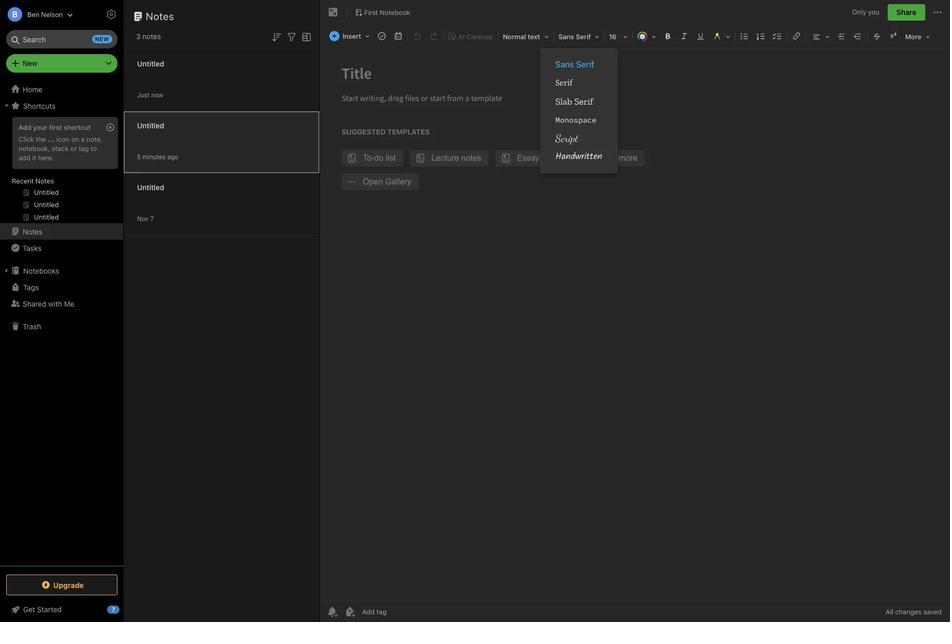 Task type: describe. For each thing, give the bounding box(es) containing it.
first
[[364, 8, 378, 16]]

note,
[[87, 135, 102, 143]]

...
[[48, 135, 55, 143]]

3 notes
[[136, 32, 161, 41]]

Insert field
[[327, 29, 373, 43]]

3
[[136, 32, 141, 41]]

or
[[70, 144, 77, 153]]

changes
[[896, 608, 922, 616]]

sans serif inside sans serif field
[[559, 32, 591, 41]]

notebook,
[[19, 144, 50, 153]]

notes link
[[0, 223, 123, 240]]

script link
[[541, 129, 617, 148]]

More field
[[902, 29, 934, 44]]

home link
[[0, 81, 124, 97]]

add tag image
[[344, 606, 356, 618]]

Add filters field
[[286, 30, 298, 43]]

new search field
[[13, 30, 112, 48]]

shortcut
[[64, 123, 91, 131]]

Font family field
[[555, 29, 603, 44]]

it
[[32, 154, 36, 162]]

sans serif link
[[541, 55, 617, 74]]

started
[[37, 605, 62, 614]]

add filters image
[[286, 31, 298, 43]]

italic image
[[677, 29, 692, 43]]

serif up serif link
[[577, 60, 594, 69]]

tags
[[23, 283, 39, 292]]

numbered list image
[[754, 29, 769, 43]]

superscript image
[[887, 29, 901, 43]]

only you
[[853, 8, 880, 16]]

Sort options field
[[271, 30, 283, 43]]

on
[[71, 135, 79, 143]]

ago
[[168, 153, 178, 161]]

shared with me link
[[0, 295, 123, 312]]

tasks button
[[0, 240, 123, 256]]

get
[[23, 605, 35, 614]]

expand notebooks image
[[3, 267, 11, 275]]

Note Editor text field
[[320, 49, 951, 601]]

normal
[[503, 32, 526, 41]]

upgrade button
[[6, 575, 118, 595]]

your
[[33, 123, 47, 131]]

saved
[[924, 608, 942, 616]]

tags button
[[0, 279, 123, 295]]

handwritten
[[556, 150, 603, 164]]

task image
[[375, 29, 389, 43]]

Highlight field
[[709, 29, 734, 44]]

icon on a note, notebook, stack or tag to add it here.
[[19, 135, 102, 162]]

Search text field
[[13, 30, 110, 48]]

recent
[[12, 177, 34, 185]]

tree containing home
[[0, 81, 124, 566]]

upgrade
[[53, 581, 84, 590]]

note window element
[[320, 0, 951, 622]]

script
[[556, 132, 579, 145]]

dropdown list menu
[[541, 55, 617, 167]]

a
[[81, 135, 85, 143]]

get started
[[23, 605, 62, 614]]

untitled for now
[[137, 59, 164, 68]]

shared
[[23, 299, 46, 308]]

1 vertical spatial notes
[[35, 177, 54, 185]]

sans serif inside sans serif link
[[556, 60, 594, 69]]

handwritten link
[[541, 148, 617, 167]]

here.
[[38, 154, 54, 162]]

with
[[48, 299, 62, 308]]

more actions image
[[932, 6, 944, 19]]

stack
[[52, 144, 69, 153]]

View options field
[[298, 30, 313, 43]]

indent image
[[835, 29, 849, 43]]

sans inside dropdown list "menu"
[[556, 60, 574, 69]]

trash link
[[0, 318, 123, 335]]

insert link image
[[790, 29, 804, 43]]

add your first shortcut
[[19, 123, 91, 131]]

me
[[64, 299, 74, 308]]

recent notes
[[12, 177, 54, 185]]

icon
[[56, 135, 70, 143]]

calendar event image
[[391, 29, 406, 43]]



Task type: locate. For each thing, give the bounding box(es) containing it.
bold image
[[661, 29, 675, 43]]

notebook
[[380, 8, 411, 16]]

sans serif
[[559, 32, 591, 41], [556, 60, 594, 69]]

2 vertical spatial untitled
[[137, 183, 164, 192]]

0 vertical spatial 7
[[150, 215, 154, 222]]

all
[[886, 608, 894, 616]]

notes up tasks
[[23, 227, 42, 236]]

monospace link
[[541, 111, 617, 129]]

share button
[[888, 4, 926, 21]]

serif link
[[541, 74, 617, 92]]

bulleted list image
[[738, 29, 752, 43]]

you
[[869, 8, 880, 16]]

to
[[91, 144, 97, 153]]

0 vertical spatial sans serif
[[559, 32, 591, 41]]

3 untitled from the top
[[137, 183, 164, 192]]

shortcuts button
[[0, 97, 123, 114]]

notes
[[142, 32, 161, 41]]

ben nelson
[[27, 10, 63, 18]]

16
[[609, 32, 617, 41]]

text
[[528, 32, 540, 41]]

untitled down notes
[[137, 59, 164, 68]]

new
[[95, 36, 109, 42]]

settings image
[[105, 8, 118, 21]]

serif inside field
[[576, 32, 591, 41]]

first notebook
[[364, 8, 411, 16]]

5 minutes ago
[[137, 153, 178, 161]]

group
[[0, 114, 123, 227]]

0 vertical spatial notes
[[146, 10, 174, 22]]

nov
[[137, 215, 149, 222]]

1 vertical spatial 7
[[112, 606, 115, 613]]

sans serif up serif link
[[556, 60, 594, 69]]

insert
[[343, 32, 361, 40]]

the
[[36, 135, 46, 143]]

group containing add your first shortcut
[[0, 114, 123, 227]]

1 vertical spatial sans serif
[[556, 60, 594, 69]]

1 untitled from the top
[[137, 59, 164, 68]]

new
[[23, 59, 38, 68]]

add
[[19, 154, 30, 162]]

add
[[19, 123, 31, 131]]

tree
[[0, 81, 124, 566]]

all changes saved
[[886, 608, 942, 616]]

serif up sans serif link
[[576, 32, 591, 41]]

sans inside field
[[559, 32, 574, 41]]

script handwritten
[[556, 132, 603, 164]]

slab serif
[[556, 96, 593, 107]]

tasks
[[23, 244, 41, 252]]

serif
[[576, 32, 591, 41], [577, 60, 594, 69], [556, 78, 573, 88], [575, 96, 593, 107]]

monospace
[[556, 115, 597, 125]]

underline image
[[694, 29, 708, 43]]

1 horizontal spatial 7
[[150, 215, 154, 222]]

checklist image
[[771, 29, 785, 43]]

1 vertical spatial sans
[[556, 60, 574, 69]]

2 vertical spatial notes
[[23, 227, 42, 236]]

Font color field
[[634, 29, 660, 44]]

7 right nov
[[150, 215, 154, 222]]

1 vertical spatial untitled
[[137, 121, 164, 130]]

7 left click to collapse image
[[112, 606, 115, 613]]

just now
[[137, 91, 163, 99]]

More actions field
[[932, 4, 944, 21]]

click to collapse image
[[120, 603, 128, 616]]

slab
[[556, 96, 573, 107]]

untitled for 7
[[137, 183, 164, 192]]

sans
[[559, 32, 574, 41], [556, 60, 574, 69]]

tag
[[79, 144, 89, 153]]

slab serif link
[[541, 92, 617, 111]]

shortcuts
[[23, 101, 56, 110]]

nelson
[[41, 10, 63, 18]]

Account field
[[0, 4, 73, 25]]

Add tag field
[[361, 607, 439, 617]]

Help and Learning task checklist field
[[0, 602, 124, 618]]

only
[[853, 8, 867, 16]]

notebooks link
[[0, 262, 123, 279]]

expand note image
[[327, 6, 340, 19]]

notes up notes
[[146, 10, 174, 22]]

share
[[897, 8, 917, 16]]

untitled for minutes
[[137, 121, 164, 130]]

0 vertical spatial untitled
[[137, 59, 164, 68]]

first
[[49, 123, 62, 131]]

click
[[19, 135, 34, 143]]

new button
[[6, 54, 118, 73]]

0 vertical spatial sans
[[559, 32, 574, 41]]

7
[[150, 215, 154, 222], [112, 606, 115, 613]]

sans up sans serif link
[[559, 32, 574, 41]]

home
[[23, 85, 42, 94]]

untitled down minutes
[[137, 183, 164, 192]]

Font size field
[[606, 29, 632, 44]]

7 inside help and learning task checklist field
[[112, 606, 115, 613]]

serif down serif link
[[575, 96, 593, 107]]

5
[[137, 153, 141, 161]]

0 horizontal spatial 7
[[112, 606, 115, 613]]

shared with me
[[23, 299, 74, 308]]

more
[[906, 32, 922, 41]]

2 untitled from the top
[[137, 121, 164, 130]]

sans up serif link
[[556, 60, 574, 69]]

minutes
[[143, 153, 166, 161]]

now
[[151, 91, 163, 99]]

normal text
[[503, 32, 540, 41]]

notes right recent
[[35, 177, 54, 185]]

Heading level field
[[500, 29, 553, 44]]

click the ...
[[19, 135, 55, 143]]

sans serif up sans serif link
[[559, 32, 591, 41]]

first notebook button
[[352, 5, 414, 20]]

add a reminder image
[[326, 606, 339, 618]]

notebooks
[[23, 266, 59, 275]]

nov 7
[[137, 215, 154, 222]]

serif up slab
[[556, 78, 573, 88]]

strikethrough image
[[870, 29, 885, 43]]

just
[[137, 91, 150, 99]]

trash
[[23, 322, 41, 331]]

ben
[[27, 10, 39, 18]]

outdent image
[[851, 29, 866, 43]]

untitled
[[137, 59, 164, 68], [137, 121, 164, 130], [137, 183, 164, 192]]

notes
[[146, 10, 174, 22], [35, 177, 54, 185], [23, 227, 42, 236]]

untitled down just now
[[137, 121, 164, 130]]

Alignment field
[[808, 29, 834, 44]]



Task type: vqa. For each thing, say whether or not it's contained in the screenshot.
the Expand Tags icon
no



